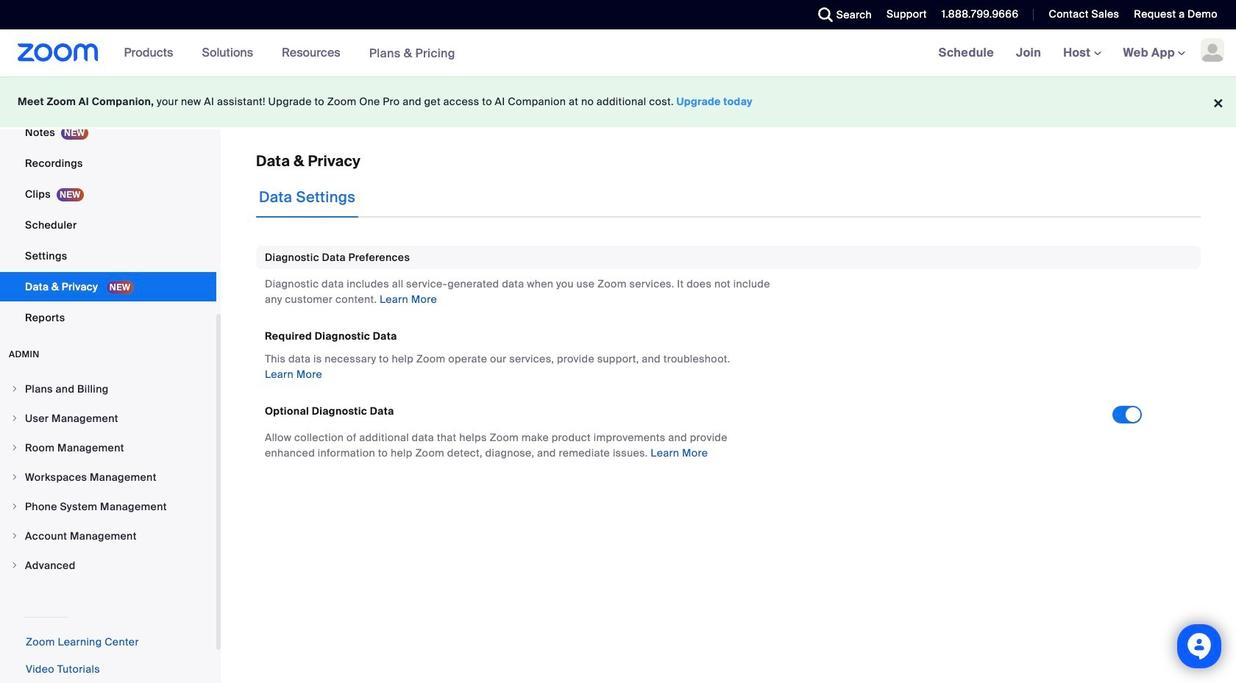 Task type: describe. For each thing, give the bounding box(es) containing it.
right image for first menu item from the top of the admin menu menu
[[10, 385, 19, 394]]

side navigation navigation
[[0, 0, 221, 684]]

2 right image from the top
[[10, 444, 19, 452]]

right image for 4th menu item from the top
[[10, 473, 19, 482]]

admin menu menu
[[0, 375, 216, 581]]

meetings navigation
[[928, 29, 1236, 77]]

profile picture image
[[1201, 38, 1224, 62]]

3 right image from the top
[[10, 532, 19, 541]]

4 menu item from the top
[[0, 464, 216, 491]]

4 right image from the top
[[10, 561, 19, 570]]

product information navigation
[[113, 29, 466, 77]]

personal menu menu
[[0, 0, 216, 334]]

3 menu item from the top
[[0, 434, 216, 462]]

1 menu item from the top
[[0, 375, 216, 403]]

5 menu item from the top
[[0, 493, 216, 521]]



Task type: vqa. For each thing, say whether or not it's contained in the screenshot.
2nd 'window new' 'icon' from the left
no



Task type: locate. For each thing, give the bounding box(es) containing it.
menu item
[[0, 375, 216, 403], [0, 405, 216, 433], [0, 434, 216, 462], [0, 464, 216, 491], [0, 493, 216, 521], [0, 522, 216, 550], [0, 552, 216, 580]]

footer
[[0, 77, 1236, 127]]

right image
[[10, 385, 19, 394], [10, 473, 19, 482], [10, 503, 19, 511]]

zoom logo image
[[18, 43, 98, 62]]

2 menu item from the top
[[0, 405, 216, 433]]

6 menu item from the top
[[0, 522, 216, 550]]

0 vertical spatial right image
[[10, 385, 19, 394]]

right image
[[10, 414, 19, 423], [10, 444, 19, 452], [10, 532, 19, 541], [10, 561, 19, 570]]

1 right image from the top
[[10, 385, 19, 394]]

1 vertical spatial right image
[[10, 473, 19, 482]]

banner
[[0, 29, 1236, 77]]

7 menu item from the top
[[0, 552, 216, 580]]

2 vertical spatial right image
[[10, 503, 19, 511]]

right image for fifth menu item from the top of the admin menu menu
[[10, 503, 19, 511]]

3 right image from the top
[[10, 503, 19, 511]]

2 right image from the top
[[10, 473, 19, 482]]

tab
[[256, 177, 358, 218]]

1 right image from the top
[[10, 414, 19, 423]]



